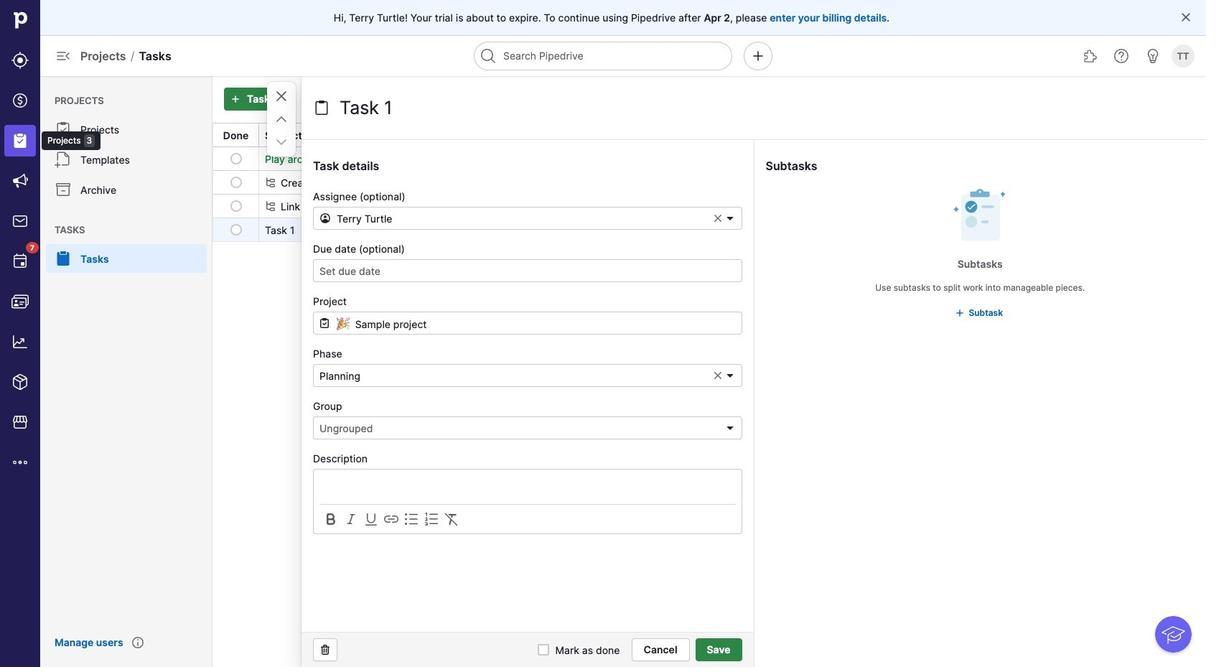 Task type: describe. For each thing, give the bounding box(es) containing it.
0 vertical spatial menu item
[[0, 121, 40, 161]]

4 row from the top
[[213, 218, 1206, 241]]

leads image
[[11, 52, 29, 69]]

campaigns image
[[11, 172, 29, 190]]

insights image
[[11, 333, 29, 351]]

1 row from the top
[[213, 147, 1206, 170]]

color link image
[[955, 307, 966, 319]]

color undefined image down "sales inbox" icon
[[11, 253, 29, 270]]

marketplace image
[[11, 414, 29, 431]]

projects image
[[11, 132, 29, 149]]

2 row from the top
[[213, 170, 1206, 194]]

color undefined image right projects icon
[[55, 121, 72, 138]]

more image
[[11, 454, 29, 471]]

Search Pipedrive field
[[474, 42, 733, 70]]

Set due date text field
[[313, 259, 742, 282]]

Task field
[[336, 93, 559, 122]]

quick help image
[[1113, 47, 1131, 65]]

menu toggle image
[[55, 47, 72, 65]]

color undefined image up color undefined icon
[[55, 151, 72, 168]]

contacts image
[[11, 293, 29, 310]]

home image
[[9, 9, 31, 31]]

products image
[[11, 374, 29, 391]]

deals image
[[11, 92, 29, 109]]

1 horizontal spatial color secondary image
[[343, 511, 360, 528]]



Task type: vqa. For each thing, say whether or not it's contained in the screenshot.
Manage subscription "Link"
no



Task type: locate. For each thing, give the bounding box(es) containing it.
color undefined image
[[55, 181, 72, 198]]

quick add image
[[750, 47, 767, 65]]

color primary image
[[273, 88, 290, 105], [313, 99, 330, 116], [816, 129, 827, 141], [230, 177, 242, 188], [230, 200, 242, 212], [724, 213, 736, 224], [713, 213, 723, 223], [319, 317, 330, 329], [317, 644, 334, 656]]

knowledge center bot, also known as kc bot is an onboarding assistant that allows you to see the list of onboarding items in one place for quick and easy reference. this improves your in-app experience. image
[[1156, 616, 1192, 653]]

color primary image
[[1181, 11, 1192, 23], [273, 111, 290, 128], [273, 134, 290, 151], [230, 153, 242, 164], [320, 213, 331, 224], [230, 224, 242, 236], [724, 370, 736, 381], [713, 371, 723, 381], [724, 422, 736, 434], [538, 644, 550, 656]]

color undefined image down color undefined icon
[[55, 250, 72, 267]]

color secondary image
[[265, 177, 277, 188], [323, 511, 340, 528], [363, 511, 380, 528], [383, 511, 400, 528], [403, 511, 420, 528], [423, 511, 440, 528], [443, 511, 460, 528]]

menu
[[0, 0, 101, 667], [40, 76, 213, 667]]

sales inbox image
[[11, 213, 29, 230]]

color undefined image
[[55, 121, 72, 138], [55, 151, 72, 168], [55, 250, 72, 267], [11, 253, 29, 270]]

3 row from the top
[[213, 194, 1206, 218]]

0 horizontal spatial color secondary image
[[265, 200, 277, 212]]

None field
[[313, 207, 742, 230], [313, 312, 742, 335], [313, 364, 742, 387], [313, 417, 742, 440], [313, 207, 742, 230], [313, 312, 742, 335], [313, 364, 742, 387], [313, 417, 742, 440]]

row
[[213, 147, 1206, 170], [213, 170, 1206, 194], [213, 194, 1206, 218], [213, 218, 1206, 241]]

None text field
[[313, 312, 742, 335]]

1 vertical spatial color secondary image
[[343, 511, 360, 528]]

sales assistant image
[[1145, 47, 1162, 65]]

0 vertical spatial color secondary image
[[265, 200, 277, 212]]

info image
[[132, 637, 143, 649]]

color secondary image
[[265, 200, 277, 212], [343, 511, 360, 528]]

color undefined image inside menu item
[[55, 250, 72, 267]]

menu item
[[0, 121, 40, 161], [40, 244, 213, 273]]

color primary inverted image
[[227, 93, 244, 105]]

1 vertical spatial menu item
[[40, 244, 213, 273]]

grid
[[213, 122, 1207, 242]]



